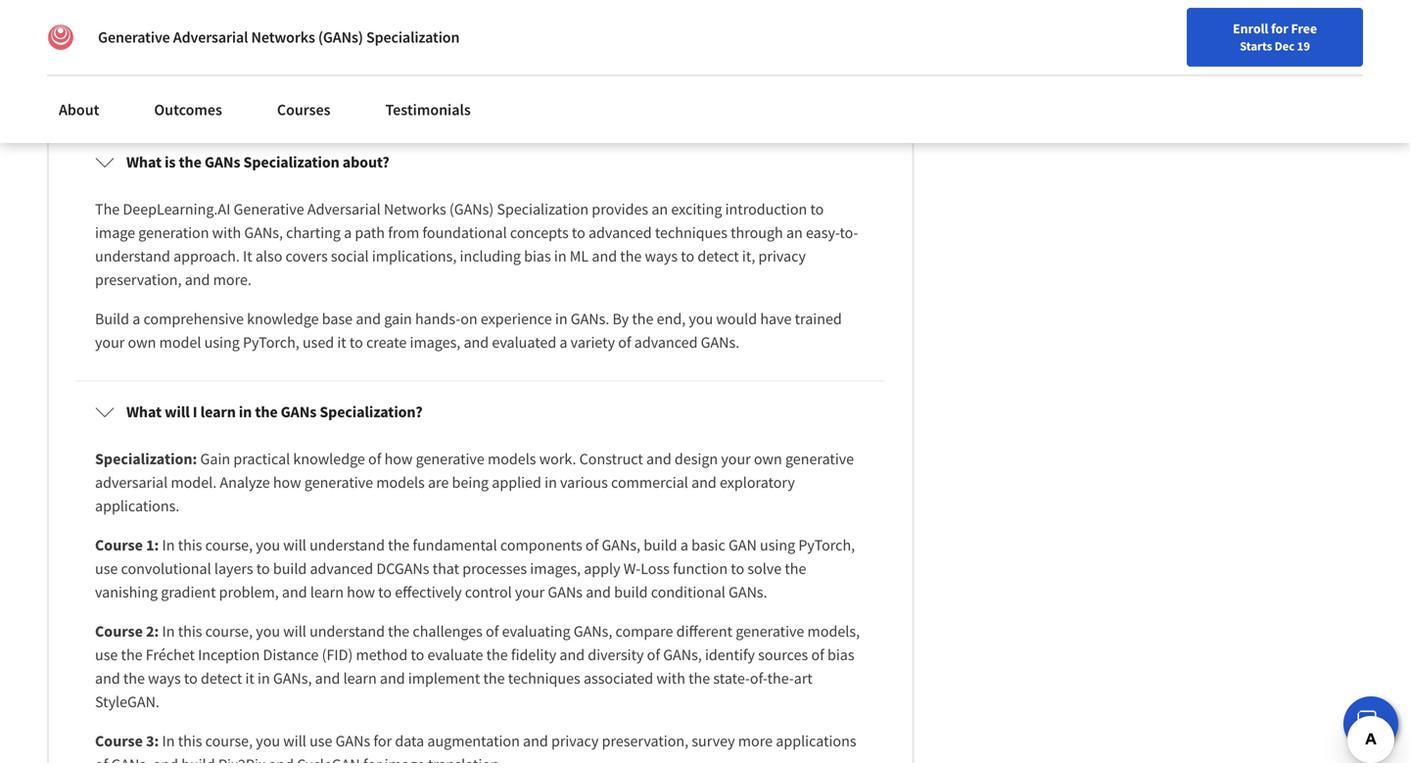 Task type: describe. For each thing, give the bounding box(es) containing it.
course, for build
[[205, 731, 253, 751]]

etc.
[[842, 83, 866, 102]]

preservation, inside the deeplearning.ai generative adversarial networks (gans) specialization provides an exciting introduction to image generation with gans, charting a path from foundational concepts to advanced techniques through an easy-to- understand approach. it also covers social implications, including bias in ml and the ways to detect it, privacy preservation, and more.
[[95, 270, 182, 289]]

evaluating
[[502, 621, 571, 641]]

charting
[[286, 223, 341, 242]]

gans, down distance on the left of the page
[[273, 668, 312, 688]]

method
[[356, 645, 408, 665]]

many
[[799, 12, 836, 32]]

w-
[[624, 559, 641, 578]]

0 vertical spatial learning
[[609, 36, 663, 55]]

effectively
[[395, 582, 462, 602]]

identify
[[705, 645, 755, 665]]

course for use
[[95, 535, 143, 555]]

for down many at the top right of page
[[805, 36, 824, 55]]

about
[[59, 100, 99, 120]]

images, inside build a comprehensive knowledge base and gain hands-on experience in gans. by the end, you would have trained your own model using pytorch, used it to create images, and evaluated a variety of advanced gans.
[[410, 332, 461, 352]]

layers
[[214, 559, 253, 578]]

with inside 'in this course, you will understand the challenges of evaluating gans, compare different generative models, use the fréchet inception distance (fid) method to evaluate the fidelity and diversity of gans, identify sources of bias and the ways to detect it in gans, and learn and implement the techniques associated with the state-of-the-art stylegan.'
[[657, 668, 686, 688]]

advanced inside in this course, you will understand the fundamental components of gans, build a basic gan using pytorch, use convolutional layers to build advanced dcgans that processes images, apply w-loss function to solve the vanishing gradient problem, and learn how to effectively control your gans and build conditional gans.
[[310, 559, 373, 578]]

in this course, you will understand the challenges of evaluating gans, compare different generative models, use the fréchet inception distance (fid) method to evaluate the fidelity and diversity of gans, identify sources of bias and the ways to detect it in gans, and learn and implement the techniques associated with the state-of-the-art stylegan.
[[95, 621, 863, 712]]

and right fidelity
[[560, 645, 585, 665]]

problem,
[[219, 582, 279, 602]]

images, inside in this course, you will understand the fundamental components of gans, build a basic gan using pytorch, use convolutional layers to build advanced dcgans that processes images, apply w-loss function to solve the vanishing gradient problem, and learn how to effectively control your gans and build conditional gans.
[[530, 559, 581, 578]]

course 3:
[[95, 731, 162, 751]]

in inside build a comprehensive knowledge base and gain hands-on experience in gans. by the end, you would have trained your own model using pytorch, used it to create images, and evaluated a variety of advanced gans.
[[555, 309, 568, 329]]

of down control
[[486, 621, 499, 641]]

by
[[613, 309, 629, 329]]

the right the implement
[[483, 668, 505, 688]]

and down the accurate
[[636, 83, 661, 102]]

build down w-
[[614, 582, 648, 602]]

image inside the deeplearning.ai generative adversarial networks (gans) specialization provides an exciting introduction to image generation with gans, charting a path from foundational concepts to advanced techniques through an easy-to- understand approach. it also covers social implications, including bias in ml and the ways to detect it, privacy preservation, and more.
[[95, 223, 135, 242]]

experience
[[481, 309, 552, 329]]

and down design
[[692, 473, 717, 492]]

base
[[322, 309, 353, 329]]

for up sharper,
[[474, 36, 492, 55]]

path
[[355, 223, 385, 242]]

1 has from the left
[[233, 12, 256, 32]]

a inside the deeplearning.ai generative adversarial networks (gans) specialization provides an exciting introduction to image generation with gans, charting a path from foundational concepts to advanced techniques through an easy-to- understand approach. it also covers social implications, including bias in ml and the ways to detect it, privacy preservation, and more.
[[344, 223, 352, 242]]

from inside as computing power has increased, so has the popularity of gans and its capabilities. gans have opened up many new directions: from generating high amounts of datasets for training machine learning models and allowing for powerful unsupervised learning models to producing sharper, discrete, and more accurate outputs. gans have also informed research in adjacent areas like adversarial learning, adversarial examples and attacks, model robustness, etc.
[[198, 36, 230, 55]]

various
[[560, 473, 608, 492]]

and up the 'create'
[[356, 309, 381, 329]]

course 2:
[[95, 621, 162, 641]]

loss
[[641, 559, 670, 578]]

0 vertical spatial how
[[385, 449, 413, 469]]

pix2pix
[[218, 755, 266, 763]]

work.
[[539, 449, 576, 469]]

increased,
[[259, 12, 326, 32]]

the inside build a comprehensive knowledge base and gain hands-on experience in gans. by the end, you would have trained your own model using pytorch, used it to create images, and evaluated a variety of advanced gans.
[[632, 309, 654, 329]]

attacks,
[[664, 83, 715, 102]]

the up method
[[388, 621, 410, 641]]

applications
[[776, 731, 857, 751]]

of up art
[[812, 645, 825, 665]]

the inside the deeplearning.ai generative adversarial networks (gans) specialization provides an exciting introduction to image generation with gans, charting a path from foundational concepts to advanced techniques through an easy-to- understand approach. it also covers social implications, including bias in ml and the ways to detect it, privacy preservation, and more.
[[620, 246, 642, 266]]

and up commercial in the bottom left of the page
[[647, 449, 672, 469]]

from inside the deeplearning.ai generative adversarial networks (gans) specialization provides an exciting introduction to image generation with gans, charting a path from foundational concepts to advanced techniques through an easy-to- understand approach. it also covers social implications, including bias in ml and the ways to detect it, privacy preservation, and more.
[[388, 223, 419, 242]]

knowledge inside build a comprehensive knowledge base and gain hands-on experience in gans. by the end, you would have trained your own model using pytorch, used it to create images, and evaluated a variety of advanced gans.
[[247, 309, 319, 329]]

hands-
[[415, 309, 461, 329]]

gans inside in this course, you will use gans for data augmentation and privacy preservation, survey more applications of gans, and build pix2pix and cyclegan for image translation.
[[336, 731, 370, 751]]

specialization inside dropdown button
[[243, 152, 340, 172]]

gan
[[729, 535, 757, 555]]

own inside gain practical knowledge of how generative models work. construct and design your own generative adversarial model. analyze how generative models are being applied in various commercial and exploratory applications.
[[754, 449, 782, 469]]

using inside in this course, you will understand the fundamental components of gans, build a basic gan using pytorch, use convolutional layers to build advanced dcgans that processes images, apply w-loss function to solve the vanishing gradient problem, and learn how to effectively control your gans and build conditional gans.
[[760, 535, 796, 555]]

of inside gain practical knowledge of how generative models work. construct and design your own generative adversarial model. analyze how generative models are being applied in various commercial and exploratory applications.
[[368, 449, 381, 469]]

that
[[433, 559, 459, 578]]

courses
[[277, 100, 331, 120]]

techniques inside 'in this course, you will understand the challenges of evaluating gans, compare different generative models, use the fréchet inception distance (fid) method to evaluate the fidelity and diversity of gans, identify sources of bias and the ways to detect it in gans, and learn and implement the techniques associated with the state-of-the-art stylegan.'
[[508, 668, 581, 688]]

1 horizontal spatial an
[[787, 223, 803, 242]]

datasets
[[416, 36, 471, 55]]

models up applied
[[488, 449, 536, 469]]

of-
[[750, 668, 768, 688]]

new
[[95, 36, 123, 55]]

models,
[[808, 621, 860, 641]]

art
[[794, 668, 813, 688]]

examples
[[570, 83, 633, 102]]

build
[[95, 309, 129, 329]]

adversarial inside the deeplearning.ai generative adversarial networks (gans) specialization provides an exciting introduction to image generation with gans, charting a path from foundational concepts to advanced techniques through an easy-to- understand approach. it also covers social implications, including bias in ml and the ways to detect it, privacy preservation, and more.
[[307, 199, 381, 219]]

0 vertical spatial networks
[[251, 27, 315, 47]]

implications,
[[372, 246, 457, 266]]

how inside in this course, you will understand the fundamental components of gans, build a basic gan using pytorch, use convolutional layers to build advanced dcgans that processes images, apply w-loss function to solve the vanishing gradient problem, and learn how to effectively control your gans and build conditional gans.
[[347, 582, 375, 602]]

also inside the deeplearning.ai generative adversarial networks (gans) specialization provides an exciting introduction to image generation with gans, charting a path from foundational concepts to advanced techniques through an easy-to- understand approach. it also covers social implications, including bias in ml and the ways to detect it, privacy preservation, and more.
[[256, 246, 282, 266]]

use inside in this course, you will understand the fundamental components of gans, build a basic gan using pytorch, use convolutional layers to build advanced dcgans that processes images, apply w-loss function to solve the vanishing gradient problem, and learn how to effectively control your gans and build conditional gans.
[[95, 559, 118, 578]]

exploratory
[[720, 473, 795, 492]]

model inside as computing power has increased, so has the popularity of gans and its capabilities. gans have opened up many new directions: from generating high amounts of datasets for training machine learning models and allowing for powerful unsupervised learning models to producing sharper, discrete, and more accurate outputs. gans have also informed research in adjacent areas like adversarial learning, adversarial examples and attacks, model robustness, etc.
[[718, 83, 760, 102]]

as
[[95, 12, 110, 32]]

generative inside 'in this course, you will understand the challenges of evaluating gans, compare different generative models, use the fréchet inception distance (fid) method to evaluate the fidelity and diversity of gans, identify sources of bias and the ways to detect it in gans, and learn and implement the techniques associated with the state-of-the-art stylegan.'
[[736, 621, 805, 641]]

will for (fid)
[[283, 621, 306, 641]]

use inside in this course, you will use gans for data augmentation and privacy preservation, survey more applications of gans, and build pix2pix and cyclegan for image translation.
[[310, 731, 332, 751]]

powerful
[[95, 59, 154, 79]]

dec
[[1275, 38, 1295, 54]]

in this course, you will use gans for data augmentation and privacy preservation, survey more applications of gans, and build pix2pix and cyclegan for image translation.
[[95, 731, 860, 763]]

the inside dropdown button
[[179, 152, 202, 172]]

privacy inside the deeplearning.ai generative adversarial networks (gans) specialization provides an exciting introduction to image generation with gans, charting a path from foundational concepts to advanced techniques through an easy-to- understand approach. it also covers social implications, including bias in ml and the ways to detect it, privacy preservation, and more.
[[759, 246, 806, 266]]

0 horizontal spatial adversarial
[[173, 27, 248, 47]]

testimonials link
[[374, 88, 483, 131]]

pytorch, inside in this course, you will understand the fundamental components of gans, build a basic gan using pytorch, use convolutional layers to build advanced dcgans that processes images, apply w-loss function to solve the vanishing gradient problem, and learn how to effectively control your gans and build conditional gans.
[[799, 535, 855, 555]]

1 vertical spatial have
[[781, 59, 813, 79]]

and left its at the top of page
[[524, 12, 549, 32]]

research
[[158, 83, 214, 102]]

to up ml
[[572, 223, 586, 242]]

control
[[465, 582, 512, 602]]

image inside in this course, you will use gans for data augmentation and privacy preservation, survey more applications of gans, and build pix2pix and cyclegan for image translation.
[[385, 755, 425, 763]]

to up easy-
[[811, 199, 824, 219]]

models left 'are'
[[376, 473, 425, 492]]

gans, up diversity
[[574, 621, 613, 641]]

0 vertical spatial have
[[691, 12, 722, 32]]

2 horizontal spatial adversarial
[[494, 83, 567, 102]]

inception
[[198, 645, 260, 665]]

courses link
[[265, 88, 342, 131]]

0 horizontal spatial how
[[273, 473, 301, 492]]

in inside dropdown button
[[239, 402, 252, 422]]

it,
[[742, 246, 756, 266]]

gans, inside in this course, you will understand the fundamental components of gans, build a basic gan using pytorch, use convolutional layers to build advanced dcgans that processes images, apply w-loss function to solve the vanishing gradient problem, and learn how to effectively control your gans and build conditional gans.
[[602, 535, 641, 555]]

your inside in this course, you will understand the fundamental components of gans, build a basic gan using pytorch, use convolutional layers to build advanced dcgans that processes images, apply w-loss function to solve the vanishing gradient problem, and learn how to effectively control your gans and build conditional gans.
[[515, 582, 545, 602]]

dcgans
[[377, 559, 430, 578]]

techniques inside the deeplearning.ai generative adversarial networks (gans) specialization provides an exciting introduction to image generation with gans, charting a path from foundational concepts to advanced techniques through an easy-to- understand approach. it also covers social implications, including bias in ml and the ways to detect it, privacy preservation, and more.
[[655, 223, 728, 242]]

build a comprehensive knowledge base and gain hands-on experience in gans. by the end, you would have trained your own model using pytorch, used it to create images, and evaluated a variety of advanced gans.
[[95, 309, 845, 352]]

and down (fid)
[[315, 668, 340, 688]]

what for what is the gans specialization about?
[[126, 152, 162, 172]]

learn inside 'in this course, you will understand the challenges of evaluating gans, compare different generative models, use the fréchet inception distance (fid) method to evaluate the fidelity and diversity of gans, identify sources of bias and the ways to detect it in gans, and learn and implement the techniques associated with the state-of-the-art stylegan.'
[[343, 668, 377, 688]]

the up dcgans
[[388, 535, 410, 555]]

have inside build a comprehensive knowledge base and gain hands-on experience in gans. by the end, you would have trained your own model using pytorch, used it to create images, and evaluated a variety of advanced gans.
[[760, 309, 792, 329]]

to up the implement
[[411, 645, 424, 665]]

learn inside dropdown button
[[200, 402, 236, 422]]

specialization up producing
[[366, 27, 460, 47]]

of up producing
[[399, 36, 412, 55]]

3:
[[146, 731, 159, 751]]

of down compare
[[647, 645, 660, 665]]

to down exciting
[[681, 246, 695, 266]]

you inside build a comprehensive knowledge base and gain hands-on experience in gans. by the end, you would have trained your own model using pytorch, used it to create images, and evaluated a variety of advanced gans.
[[689, 309, 713, 329]]

for right cyclegan
[[363, 755, 382, 763]]

build inside in this course, you will use gans for data augmentation and privacy preservation, survey more applications of gans, and build pix2pix and cyclegan for image translation.
[[181, 755, 215, 763]]

fréchet
[[146, 645, 195, 665]]

like
[[331, 83, 355, 102]]

gain
[[200, 449, 230, 469]]

conditional
[[651, 582, 726, 602]]

generative down 'specialization?'
[[305, 473, 373, 492]]

and up stylegan.
[[95, 668, 120, 688]]

to down dcgans
[[378, 582, 392, 602]]

advanced inside build a comprehensive knowledge base and gain hands-on experience in gans. by the end, you would have trained your own model using pytorch, used it to create images, and evaluated a variety of advanced gans.
[[635, 332, 698, 352]]

i
[[193, 402, 197, 422]]

and down apply
[[586, 582, 611, 602]]

variety
[[571, 332, 615, 352]]

bias inside the deeplearning.ai generative adversarial networks (gans) specialization provides an exciting introduction to image generation with gans, charting a path from foundational concepts to advanced techniques through an easy-to- understand approach. it also covers social implications, including bias in ml and the ways to detect it, privacy preservation, and more.
[[524, 246, 551, 266]]

privacy inside in this course, you will use gans for data augmentation and privacy preservation, survey more applications of gans, and build pix2pix and cyclegan for image translation.
[[551, 731, 599, 751]]

use inside 'in this course, you will understand the challenges of evaluating gans, compare different generative models, use the fréchet inception distance (fid) method to evaluate the fidelity and diversity of gans, identify sources of bias and the ways to detect it in gans, and learn and implement the techniques associated with the state-of-the-art stylegan.'
[[95, 645, 118, 665]]

specialization :
[[95, 449, 200, 469]]

to-
[[840, 223, 859, 242]]

learn inside in this course, you will understand the fundamental components of gans, build a basic gan using pytorch, use convolutional layers to build advanced dcgans that processes images, apply w-loss function to solve the vanishing gradient problem, and learn how to effectively control your gans and build conditional gans.
[[310, 582, 344, 602]]

would
[[716, 309, 757, 329]]

generation
[[138, 223, 209, 242]]

and up outputs.
[[718, 36, 743, 55]]

this for inception
[[178, 621, 202, 641]]

of up datasets
[[469, 12, 483, 32]]

0 vertical spatial (gans)
[[318, 27, 363, 47]]

unsupervised
[[157, 59, 245, 79]]

preservation, inside in this course, you will use gans for data augmentation and privacy preservation, survey more applications of gans, and build pix2pix and cyclegan for image translation.
[[602, 731, 689, 751]]

course, for distance
[[205, 621, 253, 641]]

gans inside dropdown button
[[205, 152, 240, 172]]

using inside build a comprehensive knowledge base and gain hands-on experience in gans. by the end, you would have trained your own model using pytorch, used it to create images, and evaluated a variety of advanced gans.
[[204, 332, 240, 352]]

and right augmentation
[[523, 731, 548, 751]]

a left variety
[[560, 332, 568, 352]]

cyclegan
[[297, 755, 360, 763]]

create
[[366, 332, 407, 352]]

:
[[193, 449, 197, 469]]

popularity
[[398, 12, 466, 32]]

for left the data
[[374, 731, 392, 751]]

power
[[188, 12, 229, 32]]

deeplearning.ai image
[[47, 24, 74, 51]]

easy-
[[806, 223, 840, 242]]

specialization inside the deeplearning.ai generative adversarial networks (gans) specialization provides an exciting introduction to image generation with gans, charting a path from foundational concepts to advanced techniques through an easy-to- understand approach. it also covers social implications, including bias in ml and the ways to detect it, privacy preservation, and more.
[[497, 199, 589, 219]]

the inside as computing power has increased, so has the popularity of gans and its capabilities. gans have opened up many new directions: from generating high amounts of datasets for training machine learning models and allowing for powerful unsupervised learning models to producing sharper, discrete, and more accurate outputs. gans have also informed research in adjacent areas like adversarial learning, adversarial examples and attacks, model robustness, etc.
[[373, 12, 395, 32]]

to down gan
[[731, 559, 745, 578]]

more inside in this course, you will use gans for data augmentation and privacy preservation, survey more applications of gans, and build pix2pix and cyclegan for image translation.
[[738, 731, 773, 751]]

discrete,
[[501, 59, 557, 79]]

distance
[[263, 645, 319, 665]]

models up outputs.
[[666, 36, 715, 55]]

gans, inside in this course, you will use gans for data augmentation and privacy preservation, survey more applications of gans, and build pix2pix and cyclegan for image translation.
[[111, 755, 150, 763]]

model inside build a comprehensive knowledge base and gain hands-on experience in gans. by the end, you would have trained your own model using pytorch, used it to create images, and evaluated a variety of advanced gans.
[[159, 332, 201, 352]]

through
[[731, 223, 783, 242]]

a right build
[[132, 309, 140, 329]]

in inside 'in this course, you will understand the challenges of evaluating gans, compare different generative models, use the fréchet inception distance (fid) method to evaluate the fidelity and diversity of gans, identify sources of bias and the ways to detect it in gans, and learn and implement the techniques associated with the state-of-the-art stylegan.'
[[258, 668, 270, 688]]

so
[[329, 12, 344, 32]]

2 has from the left
[[347, 12, 370, 32]]

outputs.
[[685, 59, 740, 79]]

0 vertical spatial gans.
[[571, 309, 610, 329]]

is
[[165, 152, 176, 172]]

build up loss
[[644, 535, 678, 555]]

course for gans,
[[95, 731, 143, 751]]

about link
[[47, 88, 111, 131]]

concepts
[[510, 223, 569, 242]]

and right problem,
[[282, 582, 307, 602]]



Task type: vqa. For each thing, say whether or not it's contained in the screenshot.
"own"
yes



Task type: locate. For each thing, give the bounding box(es) containing it.
used
[[303, 332, 334, 352]]

your up evaluating
[[515, 582, 545, 602]]

0 vertical spatial this
[[178, 535, 202, 555]]

gain
[[384, 309, 412, 329]]

diversity
[[588, 645, 644, 665]]

of
[[469, 12, 483, 32], [399, 36, 412, 55], [618, 332, 631, 352], [368, 449, 381, 469], [586, 535, 599, 555], [486, 621, 499, 641], [647, 645, 660, 665], [812, 645, 825, 665], [95, 755, 108, 763]]

detect inside 'in this course, you will understand the challenges of evaluating gans, compare different generative models, use the fréchet inception distance (fid) method to evaluate the fidelity and diversity of gans, identify sources of bias and the ways to detect it in gans, and learn and implement the techniques associated with the state-of-the-art stylegan.'
[[201, 668, 242, 688]]

course
[[95, 535, 143, 555], [95, 621, 143, 641], [95, 731, 143, 751]]

also up etc.
[[816, 59, 843, 79]]

and down method
[[380, 668, 405, 688]]

1 vertical spatial images,
[[530, 559, 581, 578]]

1 vertical spatial learn
[[310, 582, 344, 602]]

model down outputs.
[[718, 83, 760, 102]]

1 vertical spatial more
[[738, 731, 773, 751]]

what inside dropdown button
[[126, 402, 162, 422]]

0 vertical spatial model
[[718, 83, 760, 102]]

course,
[[205, 535, 253, 555], [205, 621, 253, 641], [205, 731, 253, 751]]

course for fréchet
[[95, 621, 143, 641]]

gans up cyclegan
[[336, 731, 370, 751]]

approach.
[[173, 246, 240, 266]]

in for course 3:
[[162, 731, 175, 751]]

the left the state-
[[689, 668, 710, 688]]

of inside build a comprehensive knowledge base and gain hands-on experience in gans. by the end, you would have trained your own model using pytorch, used it to create images, and evaluated a variety of advanced gans.
[[618, 332, 631, 352]]

you for pytorch,
[[256, 535, 280, 555]]

3 course, from the top
[[205, 731, 253, 751]]

1 horizontal spatial from
[[388, 223, 419, 242]]

2 vertical spatial course,
[[205, 731, 253, 751]]

to inside as computing power has increased, so has the popularity of gans and its capabilities. gans have opened up many new directions: from generating high amounts of datasets for training machine learning models and allowing for powerful unsupervised learning models to producing sharper, discrete, and more accurate outputs. gans have also informed research in adjacent areas like adversarial learning, adversarial examples and attacks, model robustness, etc.
[[357, 59, 371, 79]]

you inside in this course, you will use gans for data augmentation and privacy preservation, survey more applications of gans, and build pix2pix and cyclegan for image translation.
[[256, 731, 280, 751]]

1 horizontal spatial has
[[347, 12, 370, 32]]

course left 3:
[[95, 731, 143, 751]]

own down build
[[128, 332, 156, 352]]

you for the
[[256, 621, 280, 641]]

2 vertical spatial this
[[178, 731, 202, 751]]

with up approach.
[[212, 223, 241, 242]]

the
[[373, 12, 395, 32], [179, 152, 202, 172], [620, 246, 642, 266], [632, 309, 654, 329], [255, 402, 278, 422], [388, 535, 410, 555], [785, 559, 807, 578], [388, 621, 410, 641], [121, 645, 143, 665], [486, 645, 508, 665], [123, 668, 145, 688], [483, 668, 505, 688], [689, 668, 710, 688]]

0 vertical spatial an
[[652, 199, 668, 219]]

1:
[[146, 535, 159, 555]]

1 course from the top
[[95, 535, 143, 555]]

coursera image
[[24, 16, 148, 47]]

1 vertical spatial detect
[[201, 668, 242, 688]]

of inside in this course, you will use gans for data augmentation and privacy preservation, survey more applications of gans, and build pix2pix and cyclegan for image translation.
[[95, 755, 108, 763]]

ways down fréchet
[[148, 668, 181, 688]]

1 horizontal spatial image
[[385, 755, 425, 763]]

use up cyclegan
[[310, 731, 332, 751]]

this inside 'in this course, you will understand the challenges of evaluating gans, compare different generative models, use the fréchet inception distance (fid) method to evaluate the fidelity and diversity of gans, identify sources of bias and the ways to detect it in gans, and learn and implement the techniques associated with the state-of-the-art stylegan.'
[[178, 621, 202, 641]]

also inside as computing power has increased, so has the popularity of gans and its capabilities. gans have opened up many new directions: from generating high amounts of datasets for training machine learning models and allowing for powerful unsupervised learning models to producing sharper, discrete, and more accurate outputs. gans have also informed research in adjacent areas like adversarial learning, adversarial examples and attacks, model robustness, etc.
[[816, 59, 843, 79]]

2 horizontal spatial your
[[721, 449, 751, 469]]

how
[[385, 449, 413, 469], [273, 473, 301, 492], [347, 582, 375, 602]]

1 vertical spatial understand
[[310, 535, 385, 555]]

learning up the accurate
[[609, 36, 663, 55]]

own inside build a comprehensive knowledge base and gain hands-on experience in gans. by the end, you would have trained your own model using pytorch, used it to create images, and evaluated a variety of advanced gans.
[[128, 332, 156, 352]]

privacy right it,
[[759, 246, 806, 266]]

more.
[[213, 270, 252, 289]]

will inside in this course, you will use gans for data augmentation and privacy preservation, survey more applications of gans, and build pix2pix and cyclegan for image translation.
[[283, 731, 306, 751]]

generative up powerful
[[98, 27, 170, 47]]

2 course from the top
[[95, 621, 143, 641]]

specialization
[[366, 27, 460, 47], [243, 152, 340, 172], [497, 199, 589, 219], [95, 449, 193, 469]]

gans up 'training'
[[486, 12, 521, 32]]

to up problem,
[[256, 559, 270, 578]]

0 horizontal spatial preservation,
[[95, 270, 182, 289]]

and right ml
[[592, 246, 617, 266]]

outcomes
[[154, 100, 222, 120]]

will
[[165, 402, 190, 422], [283, 535, 306, 555], [283, 621, 306, 641], [283, 731, 306, 751]]

adversarial inside gain practical knowledge of how generative models work. construct and design your own generative adversarial model. analyze how generative models are being applied in various commercial and exploratory applications.
[[95, 473, 168, 492]]

0 horizontal spatial techniques
[[508, 668, 581, 688]]

detect inside the deeplearning.ai generative adversarial networks (gans) specialization provides an exciting introduction to image generation with gans, charting a path from foundational concepts to advanced techniques through an easy-to- understand approach. it also covers social implications, including bias in ml and the ways to detect it, privacy preservation, and more.
[[698, 246, 739, 266]]

in inside 'in this course, you will understand the challenges of evaluating gans, compare different generative models, use the fréchet inception distance (fid) method to evaluate the fidelity and diversity of gans, identify sources of bias and the ways to detect it in gans, and learn and implement the techniques associated with the state-of-the-art stylegan.'
[[162, 621, 175, 641]]

applied
[[492, 473, 542, 492]]

0 vertical spatial understand
[[95, 246, 170, 266]]

gradient
[[161, 582, 216, 602]]

0 horizontal spatial an
[[652, 199, 668, 219]]

2 course, from the top
[[205, 621, 253, 641]]

1 vertical spatial techniques
[[508, 668, 581, 688]]

1 vertical spatial image
[[385, 755, 425, 763]]

0 vertical spatial adversarial
[[173, 27, 248, 47]]

for inside enroll for free starts dec 19
[[1271, 20, 1289, 37]]

the up stylegan.
[[123, 668, 145, 688]]

applications.
[[95, 496, 180, 516]]

this inside in this course, you will understand the fundamental components of gans, build a basic gan using pytorch, use convolutional layers to build advanced dcgans that processes images, apply w-loss function to solve the vanishing gradient problem, and learn how to effectively control your gans and build conditional gans.
[[178, 535, 202, 555]]

generative adversarial networks (gans) specialization
[[98, 27, 460, 47]]

augmentation
[[427, 731, 520, 751]]

1 vertical spatial using
[[760, 535, 796, 555]]

the
[[95, 199, 120, 219]]

generative
[[416, 449, 485, 469], [786, 449, 854, 469], [305, 473, 373, 492], [736, 621, 805, 641]]

0 vertical spatial more
[[588, 59, 623, 79]]

1 vertical spatial use
[[95, 645, 118, 665]]

1 course, from the top
[[205, 535, 253, 555]]

pytorch,
[[243, 332, 300, 352], [799, 535, 855, 555]]

0 horizontal spatial model
[[159, 332, 201, 352]]

a
[[344, 223, 352, 242], [132, 309, 140, 329], [560, 332, 568, 352], [681, 535, 689, 555]]

will for to
[[283, 535, 306, 555]]

have left the opened
[[691, 12, 722, 32]]

fidelity
[[511, 645, 557, 665]]

ways inside the deeplearning.ai generative adversarial networks (gans) specialization provides an exciting introduction to image generation with gans, charting a path from foundational concepts to advanced techniques through an easy-to- understand approach. it also covers social implications, including bias in ml and the ways to detect it, privacy preservation, and more.
[[645, 246, 678, 266]]

2 vertical spatial learn
[[343, 668, 377, 688]]

and right pix2pix
[[269, 755, 294, 763]]

1 vertical spatial course
[[95, 621, 143, 641]]

this for convolutional
[[178, 535, 202, 555]]

in inside gain practical knowledge of how generative models work. construct and design your own generative adversarial model. analyze how generative models are being applied in various commercial and exploratory applications.
[[545, 473, 557, 492]]

your inside gain practical knowledge of how generative models work. construct and design your own generative adversarial model. analyze how generative models are being applied in various commercial and exploratory applications.
[[721, 449, 751, 469]]

preservation, down associated
[[602, 731, 689, 751]]

0 vertical spatial what
[[126, 152, 162, 172]]

0 horizontal spatial generative
[[98, 27, 170, 47]]

gans inside in this course, you will understand the fundamental components of gans, build a basic gan using pytorch, use convolutional layers to build advanced dcgans that processes images, apply w-loss function to solve the vanishing gradient problem, and learn how to effectively control your gans and build conditional gans.
[[548, 582, 583, 602]]

3 course from the top
[[95, 731, 143, 751]]

(gans) inside the deeplearning.ai generative adversarial networks (gans) specialization provides an exciting introduction to image generation with gans, charting a path from foundational concepts to advanced techniques through an easy-to- understand approach. it also covers social implications, including bias in ml and the ways to detect it, privacy preservation, and more.
[[450, 199, 494, 219]]

0 horizontal spatial privacy
[[551, 731, 599, 751]]

pytorch, right gan
[[799, 535, 855, 555]]

allowing
[[746, 36, 802, 55]]

1 vertical spatial preservation,
[[602, 731, 689, 751]]

2 what from the top
[[126, 402, 162, 422]]

0 horizontal spatial also
[[256, 246, 282, 266]]

1 vertical spatial learning
[[249, 59, 302, 79]]

0 vertical spatial with
[[212, 223, 241, 242]]

practical
[[233, 449, 290, 469]]

course, inside in this course, you will use gans for data augmentation and privacy preservation, survey more applications of gans, and build pix2pix and cyclegan for image translation.
[[205, 731, 253, 751]]

gans down allowing
[[743, 59, 778, 79]]

2:
[[146, 621, 159, 641]]

1 horizontal spatial detect
[[698, 246, 739, 266]]

1 in from the top
[[162, 535, 175, 555]]

the deeplearning.ai generative adversarial networks (gans) specialization provides an exciting introduction to image generation with gans, charting a path from foundational concepts to advanced techniques through an easy-to- understand approach. it also covers social implications, including bias in ml and the ways to detect it, privacy preservation, and more.
[[95, 199, 859, 289]]

2 this from the top
[[178, 621, 202, 641]]

and down 3:
[[153, 755, 178, 763]]

1 vertical spatial gans.
[[701, 332, 740, 352]]

0 vertical spatial it
[[337, 332, 347, 352]]

and down on
[[464, 332, 489, 352]]

in inside in this course, you will understand the fundamental components of gans, build a basic gan using pytorch, use convolutional layers to build advanced dcgans that processes images, apply w-loss function to solve the vanishing gradient problem, and learn how to effectively control your gans and build conditional gans.
[[162, 535, 175, 555]]

what inside dropdown button
[[126, 152, 162, 172]]

generative up exploratory
[[786, 449, 854, 469]]

course, up pix2pix
[[205, 731, 253, 751]]

solve
[[748, 559, 782, 578]]

1 horizontal spatial bias
[[828, 645, 855, 665]]

it inside build a comprehensive knowledge base and gain hands-on experience in gans. by the end, you would have trained your own model using pytorch, used it to create images, and evaluated a variety of advanced gans.
[[337, 332, 347, 352]]

you inside 'in this course, you will understand the challenges of evaluating gans, compare different generative models, use the fréchet inception distance (fid) method to evaluate the fidelity and diversity of gans, identify sources of bias and the ways to detect it in gans, and learn and implement the techniques associated with the state-of-the-art stylegan.'
[[256, 621, 280, 641]]

1 vertical spatial privacy
[[551, 731, 599, 751]]

you for of
[[256, 731, 280, 751]]

as computing power has increased, so has the popularity of gans and its capabilities. gans have opened up many new directions: from generating high amounts of datasets for training machine learning models and allowing for powerful unsupervised learning models to producing sharper, discrete, and more accurate outputs. gans have also informed research in adjacent areas like adversarial learning, adversarial examples and attacks, model robustness, etc.
[[95, 12, 866, 102]]

preservation, up build
[[95, 270, 182, 289]]

directions:
[[126, 36, 195, 55]]

0 horizontal spatial has
[[233, 12, 256, 32]]

a inside in this course, you will understand the fundamental components of gans, build a basic gan using pytorch, use convolutional layers to build advanced dcgans that processes images, apply w-loss function to solve the vanishing gradient problem, and learn how to effectively control your gans and build conditional gans.
[[681, 535, 689, 555]]

in up evaluated
[[555, 309, 568, 329]]

own up exploratory
[[754, 449, 782, 469]]

you inside in this course, you will understand the fundamental components of gans, build a basic gan using pytorch, use convolutional layers to build advanced dcgans that processes images, apply w-loss function to solve the vanishing gradient problem, and learn how to effectively control your gans and build conditional gans.
[[256, 535, 280, 555]]

2 vertical spatial use
[[310, 731, 332, 751]]

1 vertical spatial adversarial
[[307, 199, 381, 219]]

of down course 3:
[[95, 755, 108, 763]]

own
[[128, 332, 156, 352], [754, 449, 782, 469]]

evaluate
[[428, 645, 483, 665]]

this up convolutional
[[178, 535, 202, 555]]

sharper,
[[444, 59, 498, 79]]

comprehensive
[[143, 309, 244, 329]]

0 vertical spatial learn
[[200, 402, 236, 422]]

apply
[[584, 559, 621, 578]]

your inside build a comprehensive knowledge base and gain hands-on experience in gans. by the end, you would have trained your own model using pytorch, used it to create images, and evaluated a variety of advanced gans.
[[95, 332, 125, 352]]

enroll for free starts dec 19
[[1233, 20, 1318, 54]]

your down build
[[95, 332, 125, 352]]

1 horizontal spatial ways
[[645, 246, 678, 266]]

the down course 2:
[[121, 645, 143, 665]]

enroll
[[1233, 20, 1269, 37]]

2 horizontal spatial how
[[385, 449, 413, 469]]

in down the work.
[[545, 473, 557, 492]]

basic
[[692, 535, 726, 555]]

to inside build a comprehensive knowledge base and gain hands-on experience in gans. by the end, you would have trained your own model using pytorch, used it to create images, and evaluated a variety of advanced gans.
[[350, 332, 363, 352]]

0 vertical spatial using
[[204, 332, 240, 352]]

advanced inside the deeplearning.ai generative adversarial networks (gans) specialization provides an exciting introduction to image generation with gans, charting a path from foundational concepts to advanced techniques through an easy-to- understand approach. it also covers social implications, including bias in ml and the ways to detect it, privacy preservation, and more.
[[589, 223, 652, 242]]

understand for distance
[[310, 621, 385, 641]]

for
[[1271, 20, 1289, 37], [474, 36, 492, 55], [805, 36, 824, 55], [374, 731, 392, 751], [363, 755, 382, 763]]

0 vertical spatial generative
[[98, 27, 170, 47]]

1 this from the top
[[178, 535, 202, 555]]

0 vertical spatial from
[[198, 36, 230, 55]]

1 horizontal spatial how
[[347, 582, 375, 602]]

1 what from the top
[[126, 152, 162, 172]]

0 horizontal spatial with
[[212, 223, 241, 242]]

2 vertical spatial your
[[515, 582, 545, 602]]

course, inside 'in this course, you will understand the challenges of evaluating gans, compare different generative models, use the fréchet inception distance (fid) method to evaluate the fidelity and diversity of gans, identify sources of bias and the ways to detect it in gans, and learn and implement the techniques associated with the state-of-the-art stylegan.'
[[205, 621, 253, 641]]

understand for layers
[[310, 535, 385, 555]]

the right by in the top of the page
[[632, 309, 654, 329]]

trained
[[795, 309, 842, 329]]

starts
[[1240, 38, 1273, 54]]

ml
[[570, 246, 589, 266]]

gans, up w-
[[602, 535, 641, 555]]

0 horizontal spatial image
[[95, 223, 135, 242]]

0 horizontal spatial ways
[[148, 668, 181, 688]]

in for course 1:
[[162, 535, 175, 555]]

to left the 'create'
[[350, 332, 363, 352]]

what up the specialization :
[[126, 402, 162, 422]]

what is the gans specialization about?
[[126, 152, 390, 172]]

more inside as computing power has increased, so has the popularity of gans and its capabilities. gans have opened up many new directions: from generating high amounts of datasets for training machine learning models and allowing for powerful unsupervised learning models to producing sharper, discrete, and more accurate outputs. gans have also informed research in adjacent areas like adversarial learning, adversarial examples and attacks, model robustness, etc.
[[588, 59, 623, 79]]

pytorch, inside build a comprehensive knowledge base and gain hands-on experience in gans. by the end, you would have trained your own model using pytorch, used it to create images, and evaluated a variety of advanced gans.
[[243, 332, 300, 352]]

1 vertical spatial pytorch,
[[799, 535, 855, 555]]

1 horizontal spatial (gans)
[[450, 199, 494, 219]]

1 horizontal spatial adversarial
[[358, 83, 430, 102]]

will left i
[[165, 402, 190, 422]]

have
[[691, 12, 722, 32], [781, 59, 813, 79], [760, 309, 792, 329]]

1 horizontal spatial pytorch,
[[799, 535, 855, 555]]

(gans)
[[318, 27, 363, 47], [450, 199, 494, 219]]

techniques down exciting
[[655, 223, 728, 242]]

of inside in this course, you will understand the fundamental components of gans, build a basic gan using pytorch, use convolutional layers to build advanced dcgans that processes images, apply w-loss function to solve the vanishing gradient problem, and learn how to effectively control your gans and build conditional gans.
[[586, 535, 599, 555]]

1 horizontal spatial learning
[[609, 36, 663, 55]]

with right associated
[[657, 668, 686, 688]]

0 vertical spatial image
[[95, 223, 135, 242]]

knowledge inside gain practical knowledge of how generative models work. construct and design your own generative adversarial model. analyze how generative models are being applied in various commercial and exploratory applications.
[[293, 449, 365, 469]]

1 vertical spatial your
[[721, 449, 751, 469]]

has
[[233, 12, 256, 32], [347, 12, 370, 32]]

course, for layers
[[205, 535, 253, 555]]

menu item
[[1056, 20, 1182, 83]]

will up distance on the left of the page
[[283, 621, 306, 641]]

an
[[652, 199, 668, 219], [787, 223, 803, 242]]

1 vertical spatial in
[[162, 621, 175, 641]]

1 vertical spatial what
[[126, 402, 162, 422]]

will inside dropdown button
[[165, 402, 190, 422]]

the left fidelity
[[486, 645, 508, 665]]

adversarial
[[358, 83, 430, 102], [494, 83, 567, 102], [95, 473, 168, 492]]

1 vertical spatial model
[[159, 332, 201, 352]]

including
[[460, 246, 521, 266]]

3 this from the top
[[178, 731, 202, 751]]

course left 2: at the left of the page
[[95, 621, 143, 641]]

this inside in this course, you will use gans for data augmentation and privacy preservation, survey more applications of gans, and build pix2pix and cyclegan for image translation.
[[178, 731, 202, 751]]

will for pix2pix
[[283, 731, 306, 751]]

0 vertical spatial preservation,
[[95, 270, 182, 289]]

in for course 2:
[[162, 621, 175, 641]]

2 vertical spatial how
[[347, 582, 375, 602]]

understand inside in this course, you will understand the fundamental components of gans, build a basic gan using pytorch, use convolutional layers to build advanced dcgans that processes images, apply w-loss function to solve the vanishing gradient problem, and learn how to effectively control your gans and build conditional gans.
[[310, 535, 385, 555]]

adversarial down producing
[[358, 83, 430, 102]]

will down practical
[[283, 535, 306, 555]]

areas
[[293, 83, 328, 102]]

covers
[[286, 246, 328, 266]]

0 vertical spatial knowledge
[[247, 309, 319, 329]]

in inside in this course, you will use gans for data augmentation and privacy preservation, survey more applications of gans, and build pix2pix and cyclegan for image translation.
[[162, 731, 175, 751]]

0 horizontal spatial own
[[128, 332, 156, 352]]

1 horizontal spatial it
[[337, 332, 347, 352]]

understand down generation
[[95, 246, 170, 266]]

to down fréchet
[[184, 668, 198, 688]]

with inside the deeplearning.ai generative adversarial networks (gans) specialization provides an exciting introduction to image generation with gans, charting a path from foundational concepts to advanced techniques through an easy-to- understand approach. it also covers social implications, including bias in ml and the ways to detect it, privacy preservation, and more.
[[212, 223, 241, 242]]

0 vertical spatial detect
[[698, 246, 739, 266]]

gans. up variety
[[571, 309, 610, 329]]

1 vertical spatial this
[[178, 621, 202, 641]]

opened
[[725, 12, 775, 32]]

images,
[[410, 332, 461, 352], [530, 559, 581, 578]]

generative inside the deeplearning.ai generative adversarial networks (gans) specialization provides an exciting introduction to image generation with gans, charting a path from foundational concepts to advanced techniques through an easy-to- understand approach. it also covers social implications, including bias in ml and the ways to detect it, privacy preservation, and more.
[[234, 199, 304, 219]]

will inside in this course, you will understand the fundamental components of gans, build a basic gan using pytorch, use convolutional layers to build advanced dcgans that processes images, apply w-loss function to solve the vanishing gradient problem, and learn how to effectively control your gans and build conditional gans.
[[283, 535, 306, 555]]

0 horizontal spatial (gans)
[[318, 27, 363, 47]]

gans. down 'would'
[[701, 332, 740, 352]]

components
[[500, 535, 583, 555]]

1 horizontal spatial more
[[738, 731, 773, 751]]

gans up the accurate
[[653, 12, 688, 32]]

0 vertical spatial pytorch,
[[243, 332, 300, 352]]

adversarial down discrete,
[[494, 83, 567, 102]]

ways down exciting
[[645, 246, 678, 266]]

1 vertical spatial also
[[256, 246, 282, 266]]

data
[[395, 731, 424, 751]]

have right 'would'
[[760, 309, 792, 329]]

producing
[[374, 59, 441, 79]]

and down machine at the top of the page
[[560, 59, 585, 79]]

models down high
[[306, 59, 354, 79]]

knowledge up used on the left of page
[[247, 309, 319, 329]]

of down 'specialization?'
[[368, 449, 381, 469]]

your up exploratory
[[721, 449, 751, 469]]

will inside 'in this course, you will understand the challenges of evaluating gans, compare different generative models, use the fréchet inception distance (fid) method to evaluate the fidelity and diversity of gans, identify sources of bias and the ways to detect it in gans, and learn and implement the techniques associated with the state-of-the-art stylegan.'
[[283, 621, 306, 641]]

what will i learn in the gans specialization?
[[126, 402, 423, 422]]

informed
[[95, 83, 155, 102]]

model.
[[171, 473, 217, 492]]

from
[[198, 36, 230, 55], [388, 223, 419, 242]]

design
[[675, 449, 718, 469]]

1 horizontal spatial generative
[[234, 199, 304, 219]]

2 vertical spatial gans.
[[729, 582, 768, 602]]

1 horizontal spatial using
[[760, 535, 796, 555]]

gans, inside the deeplearning.ai generative adversarial networks (gans) specialization provides an exciting introduction to image generation with gans, charting a path from foundational concepts to advanced techniques through an easy-to- understand approach. it also covers social implications, including bias in ml and the ways to detect it, privacy preservation, and more.
[[244, 223, 283, 242]]

use up vanishing
[[95, 559, 118, 578]]

0 horizontal spatial adversarial
[[95, 473, 168, 492]]

build up problem,
[[273, 559, 307, 578]]

have up robustness,
[[781, 59, 813, 79]]

specialization up "applications."
[[95, 449, 193, 469]]

detect
[[698, 246, 739, 266], [201, 668, 242, 688]]

to down amounts
[[357, 59, 371, 79]]

bias inside 'in this course, you will understand the challenges of evaluating gans, compare different generative models, use the fréchet inception distance (fid) method to evaluate the fidelity and diversity of gans, identify sources of bias and the ways to detect it in gans, and learn and implement the techniques associated with the state-of-the-art stylegan.'
[[828, 645, 855, 665]]

0 vertical spatial ways
[[645, 246, 678, 266]]

with
[[212, 223, 241, 242], [657, 668, 686, 688]]

techniques down fidelity
[[508, 668, 581, 688]]

0 horizontal spatial more
[[588, 59, 623, 79]]

advanced left dcgans
[[310, 559, 373, 578]]

0 horizontal spatial networks
[[251, 27, 315, 47]]

specialization up concepts
[[497, 199, 589, 219]]

end,
[[657, 309, 686, 329]]

this for and
[[178, 731, 202, 751]]

it inside 'in this course, you will understand the challenges of evaluating gans, compare different generative models, use the fréchet inception distance (fid) method to evaluate the fidelity and diversity of gans, identify sources of bias and the ways to detect it in gans, and learn and implement the techniques associated with the state-of-the-art stylegan.'
[[245, 668, 255, 688]]

an left easy-
[[787, 223, 803, 242]]

the up practical
[[255, 402, 278, 422]]

compare
[[616, 621, 673, 641]]

in inside the deeplearning.ai generative adversarial networks (gans) specialization provides an exciting introduction to image generation with gans, charting a path from foundational concepts to advanced techniques through an easy-to- understand approach. it also covers social implications, including bias in ml and the ways to detect it, privacy preservation, and more.
[[554, 246, 567, 266]]

1 horizontal spatial privacy
[[759, 246, 806, 266]]

1 horizontal spatial images,
[[530, 559, 581, 578]]

1 vertical spatial with
[[657, 668, 686, 688]]

1 vertical spatial it
[[245, 668, 255, 688]]

you
[[689, 309, 713, 329], [256, 535, 280, 555], [256, 621, 280, 641], [256, 731, 280, 751]]

has right "so"
[[347, 12, 370, 32]]

the up amounts
[[373, 12, 395, 32]]

translation.
[[428, 755, 503, 763]]

course, inside in this course, you will understand the fundamental components of gans, build a basic gan using pytorch, use convolutional layers to build advanced dcgans that processes images, apply w-loss function to solve the vanishing gradient problem, and learn how to effectively control your gans and build conditional gans.
[[205, 535, 253, 555]]

specialization?
[[320, 402, 423, 422]]

chat with us image
[[1356, 708, 1387, 740]]

stylegan.
[[95, 692, 160, 712]]

amounts
[[338, 36, 396, 55]]

more right survey
[[738, 731, 773, 751]]

0 vertical spatial use
[[95, 559, 118, 578]]

gain practical knowledge of how generative models work. construct and design your own generative adversarial model. analyze how generative models are being applied in various commercial and exploratory applications.
[[95, 449, 857, 516]]

course, up layers
[[205, 535, 253, 555]]

you right end,
[[689, 309, 713, 329]]

different
[[677, 621, 733, 641]]

knowledge down 'specialization?'
[[293, 449, 365, 469]]

how up method
[[347, 582, 375, 602]]

introduction
[[725, 199, 807, 219]]

learn up (fid)
[[310, 582, 344, 602]]

understand inside the deeplearning.ai generative adversarial networks (gans) specialization provides an exciting introduction to image generation with gans, charting a path from foundational concepts to advanced techniques through an easy-to- understand approach. it also covers social implications, including bias in ml and the ways to detect it, privacy preservation, and more.
[[95, 246, 170, 266]]

and down approach.
[[185, 270, 210, 289]]

in
[[218, 83, 230, 102], [554, 246, 567, 266], [555, 309, 568, 329], [239, 402, 252, 422], [545, 473, 557, 492], [258, 668, 270, 688]]

1 vertical spatial advanced
[[635, 332, 698, 352]]

3 in from the top
[[162, 731, 175, 751]]

None search field
[[279, 12, 602, 51]]

in left ml
[[554, 246, 567, 266]]

what for what will i learn in the gans specialization?
[[126, 402, 162, 422]]

gans. inside in this course, you will understand the fundamental components of gans, build a basic gan using pytorch, use convolutional layers to build advanced dcgans that processes images, apply w-loss function to solve the vanishing gradient problem, and learn how to effectively control your gans and build conditional gans.
[[729, 582, 768, 602]]

course 1:
[[95, 535, 162, 555]]

gans, down different
[[663, 645, 702, 665]]

2 in from the top
[[162, 621, 175, 641]]

the right is
[[179, 152, 202, 172]]

in down "unsupervised"
[[218, 83, 230, 102]]

2 vertical spatial in
[[162, 731, 175, 751]]

19
[[1298, 38, 1311, 54]]

the inside dropdown button
[[255, 402, 278, 422]]

image down the data
[[385, 755, 425, 763]]

0 horizontal spatial using
[[204, 332, 240, 352]]

1 horizontal spatial preservation,
[[602, 731, 689, 751]]

0 horizontal spatial detect
[[201, 668, 242, 688]]

being
[[452, 473, 489, 492]]

generative up 'are'
[[416, 449, 485, 469]]

ways inside 'in this course, you will understand the challenges of evaluating gans, compare different generative models, use the fréchet inception distance (fid) method to evaluate the fidelity and diversity of gans, identify sources of bias and the ways to detect it in gans, and learn and implement the techniques associated with the state-of-the-art stylegan.'
[[148, 668, 181, 688]]

2 vertical spatial understand
[[310, 621, 385, 641]]

gans inside dropdown button
[[281, 402, 317, 422]]

state-
[[713, 668, 750, 688]]

using
[[204, 332, 240, 352], [760, 535, 796, 555]]

build
[[644, 535, 678, 555], [273, 559, 307, 578], [614, 582, 648, 602], [181, 755, 215, 763]]

networks inside the deeplearning.ai generative adversarial networks (gans) specialization provides an exciting introduction to image generation with gans, charting a path from foundational concepts to advanced techniques through an easy-to- understand approach. it also covers social implications, including bias in ml and the ways to detect it, privacy preservation, and more.
[[384, 199, 446, 219]]

0 horizontal spatial your
[[95, 332, 125, 352]]

function
[[673, 559, 728, 578]]

of down by in the top of the page
[[618, 332, 631, 352]]

the right solve at the bottom right of the page
[[785, 559, 807, 578]]

1 horizontal spatial also
[[816, 59, 843, 79]]

preservation,
[[95, 270, 182, 289], [602, 731, 689, 751]]

in inside as computing power has increased, so has the popularity of gans and its capabilities. gans have opened up many new directions: from generating high amounts of datasets for training machine learning models and allowing for powerful unsupervised learning models to producing sharper, discrete, and more accurate outputs. gans have also informed research in adjacent areas like adversarial learning, adversarial examples and attacks, model robustness, etc.
[[218, 83, 230, 102]]



